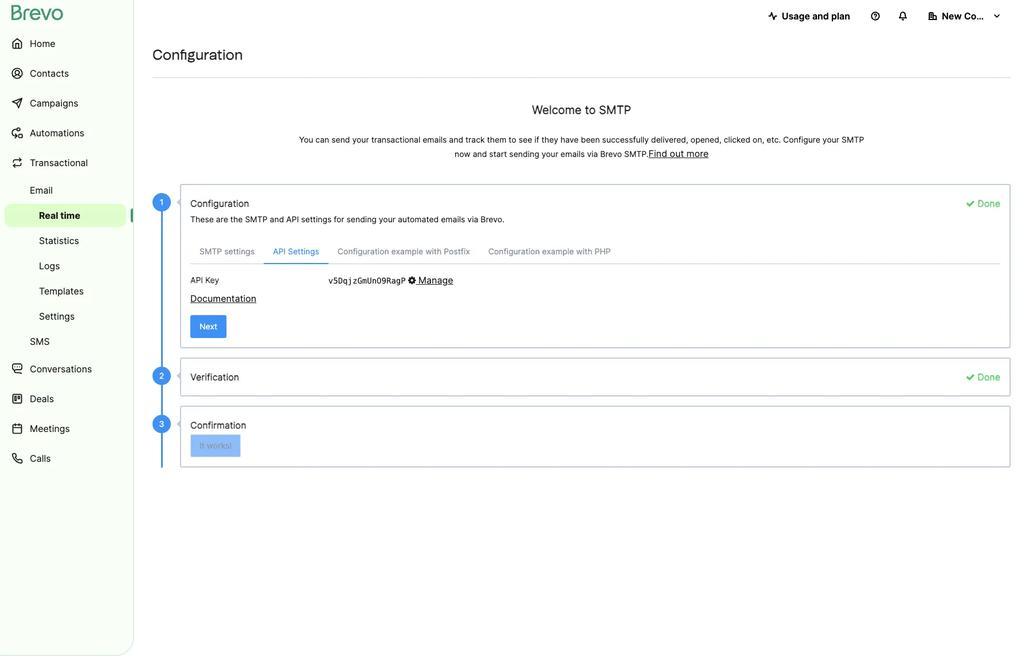 Task type: vqa. For each thing, say whether or not it's contained in the screenshot.
22- corresponding to 22-11-2023 06:03:01
no



Task type: describe. For each thing, give the bounding box(es) containing it.
smtp inside the you can send your transactional emails and track them to see if they have been successfully delivered, opened, clicked on, etc. configure your smtp now and start sending your emails via brevo smtp.
[[842, 135, 865, 145]]

them
[[487, 135, 507, 145]]

contacts
[[30, 68, 69, 79]]

calls link
[[5, 445, 126, 473]]

they
[[542, 135, 559, 145]]

templates
[[39, 286, 84, 297]]

php
[[595, 247, 611, 256]]

smtp inside tab panel
[[200, 247, 222, 256]]

0 vertical spatial emails
[[423, 135, 447, 145]]

and up api settings
[[270, 215, 284, 224]]

these
[[190, 215, 214, 224]]

etc.
[[767, 135, 781, 145]]

see
[[519, 135, 533, 145]]

next
[[200, 322, 218, 332]]

automated
[[398, 215, 439, 224]]

api for settings
[[273, 247, 286, 256]]

sending inside the you can send your transactional emails and track them to see if they have been successfully delivered, opened, clicked on, etc. configure your smtp now and start sending your emails via brevo smtp.
[[510, 149, 540, 159]]

and down track
[[473, 149, 487, 159]]

more
[[687, 148, 709, 159]]

example for php
[[542, 247, 574, 256]]

key
[[205, 275, 219, 285]]

brevo
[[601, 149, 622, 159]]

email
[[30, 185, 53, 196]]

configuration example with postfix
[[338, 247, 470, 256]]

are
[[216, 215, 228, 224]]

automations
[[30, 127, 84, 139]]

deals
[[30, 394, 54, 405]]

statistics link
[[5, 229, 126, 252]]

your right send
[[353, 135, 369, 145]]

welcome to smtp
[[532, 103, 632, 117]]

plan
[[832, 10, 851, 22]]

via inside the you can send your transactional emails and track them to see if they have been successfully delivered, opened, clicked on, etc. configure your smtp now and start sending your emails via brevo smtp.
[[587, 149, 598, 159]]

verification
[[190, 372, 239, 383]]

configuration example with postfix link
[[329, 240, 480, 264]]

your down they
[[542, 149, 559, 159]]

1 vertical spatial emails
[[561, 149, 585, 159]]

api key
[[190, 275, 219, 285]]

you can send your transactional emails and track them to see if they have been successfully delivered, opened, clicked on, etc. configure your smtp now and start sending your emails via brevo smtp.
[[299, 135, 865, 159]]

the
[[231, 215, 243, 224]]

clicked
[[724, 135, 751, 145]]

have
[[561, 135, 579, 145]]

conversations link
[[5, 356, 126, 383]]

find out more
[[649, 148, 709, 159]]

configuration example with php
[[489, 247, 611, 256]]

brevo.
[[481, 215, 505, 224]]

api settings link
[[264, 240, 329, 264]]

done for configuration
[[976, 198, 1001, 209]]

new company button
[[920, 5, 1011, 28]]

documentation
[[190, 293, 257, 305]]

time
[[60, 210, 80, 221]]

transactional link
[[5, 149, 126, 177]]

automations link
[[5, 119, 126, 147]]

tab list inside tab panel
[[190, 240, 1001, 264]]

sms
[[30, 336, 50, 348]]

new
[[943, 10, 963, 22]]

settings link
[[5, 305, 126, 328]]

deals link
[[5, 386, 126, 413]]

these are the smtp and api settings for sending your automated emails via brevo.
[[190, 215, 505, 224]]

it works! link
[[190, 435, 241, 458]]

email link
[[5, 179, 126, 202]]

successfully
[[603, 135, 649, 145]]

3
[[159, 419, 164, 429]]

and up now at the left top of page
[[449, 135, 464, 145]]

0 horizontal spatial sending
[[347, 215, 377, 224]]

postfix
[[444, 247, 470, 256]]

manage link
[[408, 275, 454, 286]]

settings inside "link"
[[288, 247, 319, 256]]

0 vertical spatial to
[[585, 103, 596, 117]]

1
[[160, 197, 164, 207]]

real
[[39, 210, 58, 221]]

find out more button
[[649, 148, 709, 159]]

transactional
[[372, 135, 421, 145]]

configuration example with php link
[[480, 240, 620, 264]]

usage and plan button
[[759, 5, 860, 28]]

with for postfix
[[426, 247, 442, 256]]



Task type: locate. For each thing, give the bounding box(es) containing it.
documentation link
[[190, 293, 257, 305]]

your
[[353, 135, 369, 145], [823, 135, 840, 145], [542, 149, 559, 159], [379, 215, 396, 224]]

emails
[[423, 135, 447, 145], [561, 149, 585, 159], [441, 215, 466, 224]]

settings left for
[[301, 215, 332, 224]]

now
[[455, 149, 471, 159]]

real time
[[39, 210, 80, 221]]

for
[[334, 215, 345, 224]]

campaigns
[[30, 98, 78, 109]]

your left automated
[[379, 215, 396, 224]]

to inside the you can send your transactional emails and track them to see if they have been successfully delivered, opened, clicked on, etc. configure your smtp now and start sending your emails via brevo smtp.
[[509, 135, 517, 145]]

1 vertical spatial settings
[[39, 311, 75, 322]]

v5dqjzgmuno9ragp
[[329, 277, 406, 286]]

done for verification
[[976, 372, 1001, 383]]

1 example from the left
[[392, 247, 424, 256]]

smtp
[[599, 103, 632, 117], [842, 135, 865, 145], [245, 215, 268, 224], [200, 247, 222, 256]]

if
[[535, 135, 540, 145]]

manage
[[416, 275, 454, 286]]

api settings
[[273, 247, 319, 256]]

transactional
[[30, 157, 88, 169]]

with
[[426, 247, 442, 256], [577, 247, 593, 256]]

1 horizontal spatial settings
[[301, 215, 332, 224]]

you
[[299, 135, 314, 145]]

0 vertical spatial settings
[[301, 215, 332, 224]]

1 horizontal spatial via
[[587, 149, 598, 159]]

opened,
[[691, 135, 722, 145]]

templates link
[[5, 280, 126, 303]]

next button
[[190, 316, 227, 339]]

via left brevo.
[[468, 215, 479, 224]]

0 vertical spatial api
[[286, 215, 299, 224]]

settings inside tab panel
[[224, 247, 255, 256]]

0 horizontal spatial to
[[509, 135, 517, 145]]

smtp right configure
[[842, 135, 865, 145]]

find
[[649, 148, 668, 159]]

it works!
[[200, 441, 232, 451]]

1 done from the top
[[976, 198, 1001, 209]]

0 horizontal spatial with
[[426, 247, 442, 256]]

sending
[[510, 149, 540, 159], [347, 215, 377, 224]]

smtp settings link
[[190, 240, 264, 264]]

contacts link
[[5, 60, 126, 87]]

smtp.
[[625, 149, 649, 159]]

0 horizontal spatial settings
[[39, 311, 75, 322]]

api right smtp settings
[[273, 247, 286, 256]]

check image
[[967, 199, 976, 208]]

it
[[200, 441, 205, 451]]

company
[[965, 10, 1007, 22]]

sending right for
[[347, 215, 377, 224]]

2 with from the left
[[577, 247, 593, 256]]

settings down the in the left top of the page
[[224, 247, 255, 256]]

with for php
[[577, 247, 593, 256]]

1 vertical spatial sending
[[347, 215, 377, 224]]

0 horizontal spatial via
[[468, 215, 479, 224]]

1 with from the left
[[426, 247, 442, 256]]

api for key
[[190, 275, 203, 285]]

1 vertical spatial api
[[273, 247, 286, 256]]

1 vertical spatial to
[[509, 135, 517, 145]]

via down been
[[587, 149, 598, 159]]

works!
[[207, 441, 232, 451]]

to up been
[[585, 103, 596, 117]]

2
[[159, 371, 164, 381]]

welcome
[[532, 103, 582, 117]]

0 horizontal spatial settings
[[224, 247, 255, 256]]

2 tab panel from the top
[[181, 274, 1010, 306]]

example up cog image
[[392, 247, 424, 256]]

smtp up successfully
[[599, 103, 632, 117]]

0 horizontal spatial api
[[190, 275, 203, 285]]

settings down templates
[[39, 311, 75, 322]]

0 vertical spatial sending
[[510, 149, 540, 159]]

home
[[30, 38, 55, 49]]

meetings
[[30, 423, 70, 435]]

1 horizontal spatial to
[[585, 103, 596, 117]]

smtp settings
[[200, 247, 255, 256]]

2 done from the top
[[976, 372, 1001, 383]]

2 vertical spatial api
[[190, 275, 203, 285]]

tab list containing smtp settings
[[190, 240, 1001, 264]]

example left php
[[542, 247, 574, 256]]

and left the plan
[[813, 10, 830, 22]]

and inside button
[[813, 10, 830, 22]]

logs
[[39, 260, 60, 272]]

settings down these are the smtp and api settings for sending your automated emails via brevo.
[[288, 247, 319, 256]]

to left see
[[509, 135, 517, 145]]

and
[[813, 10, 830, 22], [449, 135, 464, 145], [473, 149, 487, 159], [270, 215, 284, 224]]

confirmation
[[190, 420, 246, 431]]

configuration
[[153, 46, 243, 63], [190, 198, 249, 209], [338, 247, 389, 256], [489, 247, 540, 256]]

configure
[[784, 135, 821, 145]]

2 vertical spatial emails
[[441, 215, 466, 224]]

2 horizontal spatial api
[[286, 215, 299, 224]]

1 horizontal spatial sending
[[510, 149, 540, 159]]

usage
[[782, 10, 811, 22]]

delivered,
[[652, 135, 689, 145]]

tab panel
[[181, 240, 1010, 306], [181, 274, 1010, 306]]

conversations
[[30, 364, 92, 375]]

home link
[[5, 30, 126, 57]]

1 vertical spatial done
[[976, 372, 1001, 383]]

api left key
[[190, 275, 203, 285]]

settings
[[301, 215, 332, 224], [224, 247, 255, 256]]

been
[[581, 135, 600, 145]]

sms link
[[5, 330, 126, 353]]

emails right transactional
[[423, 135, 447, 145]]

with left postfix
[[426, 247, 442, 256]]

start
[[490, 149, 507, 159]]

check image
[[967, 373, 976, 382]]

real time link
[[5, 204, 126, 227]]

on,
[[753, 135, 765, 145]]

campaigns link
[[5, 90, 126, 117]]

1 horizontal spatial api
[[273, 247, 286, 256]]

0 vertical spatial via
[[587, 149, 598, 159]]

example for postfix
[[392, 247, 424, 256]]

settings
[[288, 247, 319, 256], [39, 311, 75, 322]]

via
[[587, 149, 598, 159], [468, 215, 479, 224]]

0 vertical spatial done
[[976, 198, 1001, 209]]

1 horizontal spatial settings
[[288, 247, 319, 256]]

cog image
[[408, 276, 416, 285]]

example
[[392, 247, 424, 256], [542, 247, 574, 256]]

out
[[670, 148, 684, 159]]

can
[[316, 135, 329, 145]]

2 example from the left
[[542, 247, 574, 256]]

logs link
[[5, 255, 126, 278]]

usage and plan
[[782, 10, 851, 22]]

1 horizontal spatial with
[[577, 247, 593, 256]]

0 horizontal spatial example
[[392, 247, 424, 256]]

tab list
[[190, 240, 1001, 264]]

api up api settings
[[286, 215, 299, 224]]

smtp right the in the left top of the page
[[245, 215, 268, 224]]

new company
[[943, 10, 1007, 22]]

with left php
[[577, 247, 593, 256]]

api inside "link"
[[273, 247, 286, 256]]

your right configure
[[823, 135, 840, 145]]

emails up postfix
[[441, 215, 466, 224]]

statistics
[[39, 235, 79, 247]]

1 tab panel from the top
[[181, 240, 1010, 306]]

meetings link
[[5, 415, 126, 443]]

smtp up key
[[200, 247, 222, 256]]

emails down have
[[561, 149, 585, 159]]

1 vertical spatial via
[[468, 215, 479, 224]]

0 vertical spatial settings
[[288, 247, 319, 256]]

send
[[332, 135, 350, 145]]

calls
[[30, 453, 51, 465]]

1 vertical spatial settings
[[224, 247, 255, 256]]

1 horizontal spatial example
[[542, 247, 574, 256]]

sending down see
[[510, 149, 540, 159]]

to
[[585, 103, 596, 117], [509, 135, 517, 145]]



